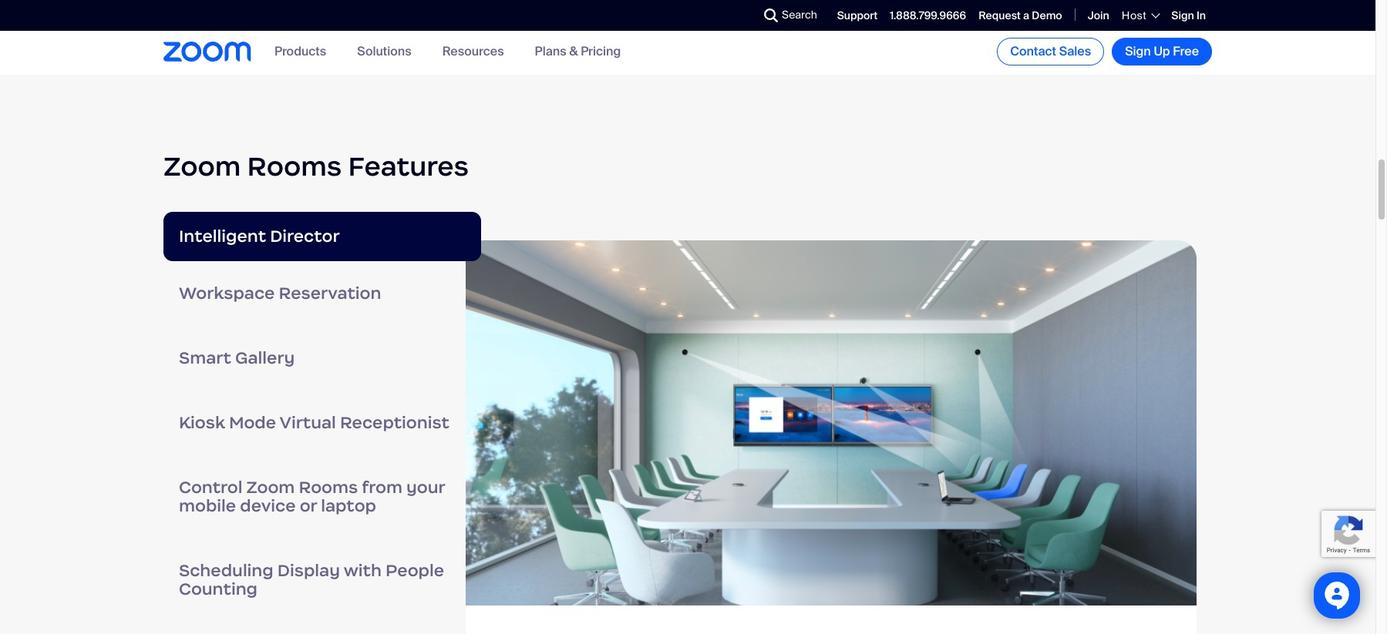 Task type: vqa. For each thing, say whether or not it's contained in the screenshot.
Workspace
yes



Task type: describe. For each thing, give the bounding box(es) containing it.
with
[[344, 561, 382, 581]]

a
[[1023, 8, 1029, 22]]

gallery
[[235, 348, 295, 369]]

contact
[[1010, 43, 1056, 59]]

sign in
[[1171, 8, 1206, 22]]

products
[[274, 43, 326, 60]]

join
[[1088, 8, 1109, 22]]

plans & pricing link
[[535, 43, 621, 60]]

demo
[[1032, 8, 1062, 22]]

receptionist
[[340, 413, 449, 433]]

smart gallery
[[179, 348, 295, 369]]

contact sales link
[[997, 38, 1104, 66]]

laptop
[[321, 496, 376, 517]]

control zoom rooms from your mobile device or laptop
[[179, 477, 445, 517]]

from
[[362, 477, 402, 498]]

scheduling
[[179, 561, 274, 581]]

intelligent director button
[[163, 212, 481, 261]]

contact sales
[[1010, 43, 1091, 59]]

resources button
[[442, 43, 504, 60]]

scheduling display with people counting
[[179, 561, 444, 600]]

intelligent director group
[[466, 241, 1197, 635]]

or
[[300, 496, 317, 517]]

support link
[[837, 8, 878, 22]]

workspace
[[179, 283, 275, 304]]

products button
[[274, 43, 326, 60]]

control
[[179, 477, 242, 498]]

search image
[[764, 8, 778, 22]]

tabbed carousel element
[[163, 212, 1212, 635]]

sales
[[1059, 43, 1091, 59]]

sign for sign up free
[[1125, 43, 1151, 59]]

virtual
[[280, 413, 336, 433]]

workspace reservation button
[[163, 261, 481, 326]]

kiosk mode virtual receptionist button
[[163, 391, 481, 456]]

plans
[[535, 43, 566, 60]]

rooms inside 'control zoom rooms from your mobile device or laptop'
[[299, 477, 358, 498]]

&
[[569, 43, 578, 60]]

mobile
[[179, 496, 236, 517]]

join link
[[1088, 8, 1109, 22]]



Task type: locate. For each thing, give the bounding box(es) containing it.
pricing
[[581, 43, 621, 60]]

request a demo link
[[979, 8, 1062, 22]]

director
[[270, 226, 340, 247]]

1.888.799.9666 link
[[890, 8, 966, 22]]

0 vertical spatial rooms
[[247, 149, 342, 183]]

0 horizontal spatial zoom
[[163, 149, 241, 183]]

scheduling display with people counting button
[[163, 539, 481, 622]]

None search field
[[708, 3, 768, 28]]

intelligent director
[[179, 226, 340, 247]]

zoom
[[163, 149, 241, 183], [246, 477, 295, 498]]

zoom left or at the bottom
[[246, 477, 295, 498]]

sign
[[1171, 8, 1194, 22], [1125, 43, 1151, 59]]

intelligent
[[179, 226, 266, 247]]

intelligent director image
[[466, 241, 1197, 606]]

solutions button
[[357, 43, 411, 60]]

kiosk
[[179, 413, 225, 433]]

1 horizontal spatial zoom
[[246, 477, 295, 498]]

rooms left from
[[299, 477, 358, 498]]

1 vertical spatial zoom
[[246, 477, 295, 498]]

1 vertical spatial rooms
[[299, 477, 358, 498]]

display
[[277, 561, 340, 581]]

zoom inside 'control zoom rooms from your mobile device or laptop'
[[246, 477, 295, 498]]

tab list
[[163, 212, 481, 635]]

control zoom rooms from your mobile device or laptop button
[[163, 456, 481, 539]]

counting
[[179, 579, 258, 600]]

smart
[[179, 348, 231, 369]]

kiosk mode virtual receptionist
[[179, 413, 449, 433]]

zoom logo image
[[163, 42, 251, 62]]

features
[[348, 149, 469, 183]]

zoom up intelligent
[[163, 149, 241, 183]]

sign in link
[[1171, 8, 1206, 22]]

in
[[1197, 8, 1206, 22]]

sign up free
[[1125, 43, 1199, 59]]

card label element
[[466, 241, 1197, 635]]

request a demo
[[979, 8, 1062, 22]]

0 vertical spatial zoom
[[163, 149, 241, 183]]

sign for sign in
[[1171, 8, 1194, 22]]

support
[[837, 8, 878, 22]]

1.888.799.9666
[[890, 8, 966, 22]]

host
[[1122, 8, 1147, 22]]

request
[[979, 8, 1021, 22]]

1 vertical spatial sign
[[1125, 43, 1151, 59]]

plans & pricing
[[535, 43, 621, 60]]

rooms up director
[[247, 149, 342, 183]]

device
[[240, 496, 296, 517]]

search image
[[764, 8, 778, 22]]

1 horizontal spatial sign
[[1171, 8, 1194, 22]]

your
[[406, 477, 445, 498]]

workspace reservation
[[179, 283, 381, 304]]

sign up free link
[[1112, 38, 1212, 66]]

smart gallery button
[[163, 326, 481, 391]]

up
[[1154, 43, 1170, 59]]

resources
[[442, 43, 504, 60]]

solutions
[[357, 43, 411, 60]]

0 horizontal spatial sign
[[1125, 43, 1151, 59]]

host button
[[1122, 8, 1159, 22]]

zoom rooms features
[[163, 149, 469, 183]]

tab list containing intelligent director
[[163, 212, 481, 635]]

mode
[[229, 413, 276, 433]]

rooms
[[247, 149, 342, 183], [299, 477, 358, 498]]

sign left up
[[1125, 43, 1151, 59]]

free
[[1173, 43, 1199, 59]]

people
[[386, 561, 444, 581]]

sign left the in
[[1171, 8, 1194, 22]]

search
[[782, 8, 817, 22]]

0 vertical spatial sign
[[1171, 8, 1194, 22]]

reservation
[[279, 283, 381, 304]]



